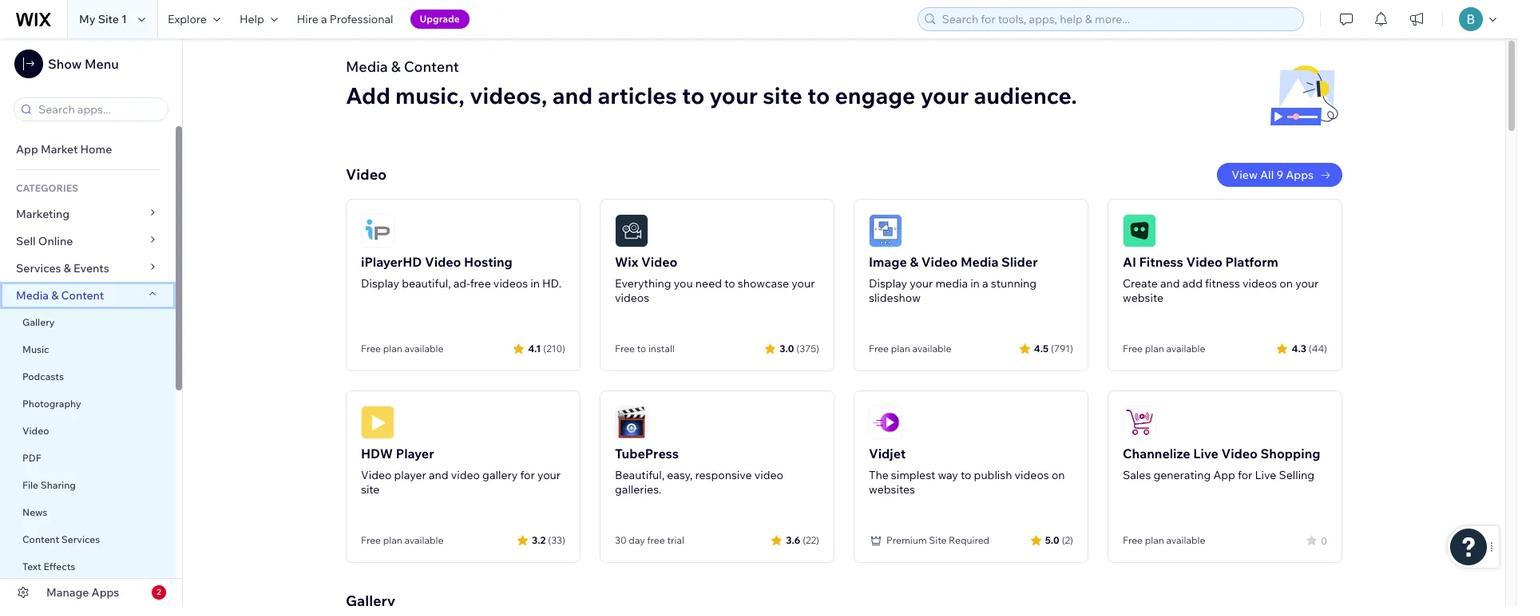 Task type: vqa. For each thing, say whether or not it's contained in the screenshot.
Manage site SEO
no



Task type: describe. For each thing, give the bounding box(es) containing it.
media
[[936, 276, 968, 291]]

my site 1
[[79, 12, 127, 26]]

video inside iplayerhd video hosting display beautiful, ad-free videos in hd.
[[425, 254, 461, 270]]

sharing
[[41, 479, 76, 491]]

hdw
[[361, 446, 393, 462]]

free inside iplayerhd video hosting display beautiful, ad-free videos in hd.
[[470, 276, 491, 291]]

marketing
[[16, 207, 70, 221]]

free plan available for slider
[[869, 343, 952, 355]]

iplayerhd video hosting logo image
[[361, 214, 395, 248]]

free to install
[[615, 343, 675, 355]]

image & video media slider logo image
[[869, 214, 903, 248]]

video inside wix video everything you need to showcase your videos
[[641, 254, 678, 270]]

stunning
[[991, 276, 1037, 291]]

(210)
[[543, 342, 566, 354]]

channelize live video shopping logo image
[[1123, 406, 1157, 439]]

help button
[[230, 0, 287, 38]]

hd.
[[543, 276, 562, 291]]

video inside 'hdw player video player and video gallery for your site'
[[361, 468, 392, 483]]

to left install in the bottom left of the page
[[637, 343, 647, 355]]

media for media & content
[[16, 288, 49, 303]]

publish
[[974, 468, 1013, 483]]

Search for tools, apps, help & more... field
[[938, 8, 1299, 30]]

my
[[79, 12, 95, 26]]

media inside image & video media slider display your media in a stunning slideshow
[[961, 254, 999, 270]]

ai fitness video platform logo image
[[1123, 214, 1157, 248]]

3.2 (33)
[[532, 534, 566, 546]]

website
[[1123, 291, 1164, 305]]

video inside 'hdw player video player and video gallery for your site'
[[451, 468, 480, 483]]

Search apps... field
[[34, 98, 163, 121]]

30 day free trial
[[615, 535, 685, 546]]

5.0 (2)
[[1046, 534, 1074, 546]]

hdw player video player and video gallery for your site
[[361, 446, 561, 497]]

video inside the channelize live video shopping sales generating app for live selling
[[1222, 446, 1258, 462]]

video inside sidebar "element"
[[22, 425, 49, 437]]

to left engage
[[808, 81, 830, 109]]

platform
[[1226, 254, 1279, 270]]

way
[[938, 468, 959, 483]]

upgrade button
[[410, 10, 470, 29]]

display inside iplayerhd video hosting display beautiful, ad-free videos in hd.
[[361, 276, 399, 291]]

player
[[394, 468, 426, 483]]

9
[[1277, 168, 1284, 182]]

day
[[629, 535, 645, 546]]

sidebar element
[[0, 38, 183, 606]]

file
[[22, 479, 38, 491]]

4.1
[[528, 342, 541, 354]]

sell
[[16, 234, 36, 248]]

site inside 'hdw player video player and video gallery for your site'
[[361, 483, 380, 497]]

photography
[[22, 398, 81, 410]]

easy,
[[667, 468, 693, 483]]

video up iplayerhd video hosting logo
[[346, 165, 387, 184]]

vidjet
[[869, 446, 906, 462]]

news
[[22, 507, 47, 519]]

image
[[869, 254, 908, 270]]

iplayerhd video hosting display beautiful, ad-free videos in hd.
[[361, 254, 562, 291]]

sell online
[[16, 234, 73, 248]]

on inside ai fitness video platform create and add fitness videos on your website
[[1280, 276, 1294, 291]]

hdw player logo image
[[361, 406, 395, 439]]

your inside 'hdw player video player and video gallery for your site'
[[538, 468, 561, 483]]

iplayerhd
[[361, 254, 422, 270]]

and inside media & content add music, videos, and articles to your site to engage your audience.
[[553, 81, 593, 109]]

app market home
[[16, 142, 112, 157]]

site for premium
[[929, 535, 947, 546]]

install
[[649, 343, 675, 355]]

music
[[22, 344, 49, 356]]

4.3
[[1292, 342, 1307, 354]]

3.6
[[786, 534, 801, 546]]

apps inside sidebar "element"
[[92, 586, 119, 600]]

hire
[[297, 12, 319, 26]]

tubepress
[[615, 446, 679, 462]]

shopping
[[1261, 446, 1321, 462]]

and inside 'hdw player video player and video gallery for your site'
[[429, 468, 449, 483]]

upgrade
[[420, 13, 460, 25]]

beautiful,
[[402, 276, 451, 291]]

news link
[[0, 499, 176, 527]]

0
[[1322, 535, 1328, 547]]

wix
[[615, 254, 639, 270]]

plan for create
[[1145, 343, 1165, 355]]

wix video everything you need to showcase your videos
[[615, 254, 815, 305]]

marketing link
[[0, 201, 176, 228]]

video inside ai fitness video platform create and add fitness videos on your website
[[1187, 254, 1223, 270]]

video inside tubepress beautiful, easy, responsive video galleries.
[[755, 468, 784, 483]]

3.2
[[532, 534, 546, 546]]

services & events link
[[0, 255, 176, 282]]

& for services & events
[[64, 261, 71, 276]]

image & video media slider display your media in a stunning slideshow
[[869, 254, 1038, 305]]

showcase
[[738, 276, 789, 291]]

audience.
[[974, 81, 1078, 109]]

media & content
[[16, 288, 104, 303]]

plan for slider
[[891, 343, 911, 355]]

available for create
[[1167, 343, 1206, 355]]

content services link
[[0, 527, 176, 554]]

fitness
[[1140, 254, 1184, 270]]

professional
[[330, 12, 394, 26]]

(33)
[[548, 534, 566, 546]]

2
[[157, 587, 161, 598]]

vidjet the simplest way to publish videos on websites
[[869, 446, 1065, 497]]

5.0
[[1046, 534, 1060, 546]]

4.5 (791)
[[1034, 342, 1074, 354]]

hosting
[[464, 254, 513, 270]]

events
[[74, 261, 109, 276]]

free plan available for beautiful,
[[361, 343, 444, 355]]

premium
[[887, 535, 927, 546]]

free plan available for create
[[1123, 343, 1206, 355]]

1
[[121, 12, 127, 26]]

ai fitness video platform create and add fitness videos on your website
[[1123, 254, 1319, 305]]

pdf link
[[0, 445, 176, 472]]

slideshow
[[869, 291, 921, 305]]

view all 9 apps link
[[1218, 163, 1343, 187]]

app inside the channelize live video shopping sales generating app for live selling
[[1214, 468, 1236, 483]]

your inside wix video everything you need to showcase your videos
[[792, 276, 815, 291]]

video inside image & video media slider display your media in a stunning slideshow
[[922, 254, 958, 270]]

in for hosting
[[531, 276, 540, 291]]

ai
[[1123, 254, 1137, 270]]

& for media & content
[[51, 288, 59, 303]]

slider
[[1002, 254, 1038, 270]]

engage
[[835, 81, 916, 109]]

required
[[949, 535, 990, 546]]



Task type: locate. For each thing, give the bounding box(es) containing it.
(22)
[[803, 534, 820, 546]]

add
[[1183, 276, 1203, 291]]

music link
[[0, 336, 176, 364]]

plan
[[383, 343, 402, 355], [891, 343, 911, 355], [1145, 343, 1165, 355], [383, 535, 402, 546], [1145, 535, 1165, 546]]

in inside image & video media slider display your media in a stunning slideshow
[[971, 276, 980, 291]]

everything
[[615, 276, 672, 291]]

1 vertical spatial services
[[61, 534, 100, 546]]

0 vertical spatial app
[[16, 142, 38, 157]]

0 vertical spatial media
[[346, 58, 388, 76]]

media up gallery
[[16, 288, 49, 303]]

galleries.
[[615, 483, 662, 497]]

media inside media & content link
[[16, 288, 49, 303]]

for left selling
[[1238, 468, 1253, 483]]

2 vertical spatial content
[[22, 534, 59, 546]]

site inside media & content add music, videos, and articles to your site to engage your audience.
[[763, 81, 803, 109]]

gallery
[[22, 316, 55, 328]]

in inside iplayerhd video hosting display beautiful, ad-free videos in hd.
[[531, 276, 540, 291]]

1 for from the left
[[520, 468, 535, 483]]

0 horizontal spatial on
[[1052, 468, 1065, 483]]

tubepress beautiful, easy, responsive video galleries.
[[615, 446, 784, 497]]

show menu
[[48, 56, 119, 72]]

0 vertical spatial and
[[553, 81, 593, 109]]

available for slider
[[913, 343, 952, 355]]

1 horizontal spatial media
[[346, 58, 388, 76]]

free plan available down beautiful,
[[361, 343, 444, 355]]

1 vertical spatial free
[[647, 535, 665, 546]]

videos,
[[470, 81, 548, 109]]

0 vertical spatial content
[[404, 58, 459, 76]]

& for media & content add music, videos, and articles to your site to engage your audience.
[[391, 58, 401, 76]]

free plan available for sales
[[1123, 535, 1206, 546]]

display down image
[[869, 276, 908, 291]]

2 display from the left
[[869, 276, 908, 291]]

all
[[1261, 168, 1275, 182]]

beautiful,
[[615, 468, 665, 483]]

content for media & content add music, videos, and articles to your site to engage your audience.
[[404, 58, 459, 76]]

channelize live video shopping sales generating app for live selling
[[1123, 446, 1321, 483]]

1 horizontal spatial video
[[755, 468, 784, 483]]

0 vertical spatial services
[[16, 261, 61, 276]]

1 horizontal spatial live
[[1256, 468, 1277, 483]]

to right articles
[[682, 81, 705, 109]]

plan down 'sales'
[[1145, 535, 1165, 546]]

plan for and
[[383, 535, 402, 546]]

0 vertical spatial a
[[321, 12, 327, 26]]

media up add
[[346, 58, 388, 76]]

create
[[1123, 276, 1158, 291]]

site for my
[[98, 12, 119, 26]]

free right the 'day' at bottom left
[[647, 535, 665, 546]]

free plan available for and
[[361, 535, 444, 546]]

available down add
[[1167, 343, 1206, 355]]

services down sell online
[[16, 261, 61, 276]]

video up add
[[1187, 254, 1223, 270]]

0 horizontal spatial content
[[22, 534, 59, 546]]

a inside image & video media slider display your media in a stunning slideshow
[[983, 276, 989, 291]]

responsive
[[696, 468, 752, 483]]

video down hdw
[[361, 468, 392, 483]]

1 horizontal spatial app
[[1214, 468, 1236, 483]]

4.3 (44)
[[1292, 342, 1328, 354]]

content for media & content
[[61, 288, 104, 303]]

1 vertical spatial on
[[1052, 468, 1065, 483]]

available down slideshow
[[913, 343, 952, 355]]

a right hire
[[321, 12, 327, 26]]

free down hosting
[[470, 276, 491, 291]]

pdf
[[22, 452, 41, 464]]

0 vertical spatial on
[[1280, 276, 1294, 291]]

your inside image & video media slider display your media in a stunning slideshow
[[910, 276, 933, 291]]

available down beautiful,
[[405, 343, 444, 355]]

for inside the channelize live video shopping sales generating app for live selling
[[1238, 468, 1253, 483]]

app left market on the top left of page
[[16, 142, 38, 157]]

0 vertical spatial live
[[1194, 446, 1219, 462]]

plan down beautiful,
[[383, 343, 402, 355]]

available down generating
[[1167, 535, 1206, 546]]

videos down platform
[[1243, 276, 1278, 291]]

1 horizontal spatial on
[[1280, 276, 1294, 291]]

simplest
[[892, 468, 936, 483]]

for inside 'hdw player video player and video gallery for your site'
[[520, 468, 535, 483]]

and inside ai fitness video platform create and add fitness videos on your website
[[1161, 276, 1181, 291]]

available for beautiful,
[[405, 343, 444, 355]]

help
[[240, 12, 264, 26]]

on
[[1280, 276, 1294, 291], [1052, 468, 1065, 483]]

& inside media & content add music, videos, and articles to your site to engage your audience.
[[391, 58, 401, 76]]

1 horizontal spatial site
[[763, 81, 803, 109]]

app right generating
[[1214, 468, 1236, 483]]

2 horizontal spatial content
[[404, 58, 459, 76]]

in left hd.
[[531, 276, 540, 291]]

videos inside the vidjet the simplest way to publish videos on websites
[[1015, 468, 1050, 483]]

plan for sales
[[1145, 535, 1165, 546]]

gallery link
[[0, 309, 176, 336]]

hire a professional
[[297, 12, 394, 26]]

0 horizontal spatial and
[[429, 468, 449, 483]]

4.1 (210)
[[528, 342, 566, 354]]

video up pdf
[[22, 425, 49, 437]]

1 vertical spatial site
[[361, 483, 380, 497]]

in for video
[[971, 276, 980, 291]]

live left selling
[[1256, 468, 1277, 483]]

add
[[346, 81, 391, 109]]

content inside "link"
[[22, 534, 59, 546]]

2 horizontal spatial and
[[1161, 276, 1181, 291]]

0 vertical spatial free
[[470, 276, 491, 291]]

your
[[710, 81, 758, 109], [921, 81, 969, 109], [792, 276, 815, 291], [910, 276, 933, 291], [1296, 276, 1319, 291], [538, 468, 561, 483]]

30
[[615, 535, 627, 546]]

& for image & video media slider display your media in a stunning slideshow
[[910, 254, 919, 270]]

available down 'player'
[[405, 535, 444, 546]]

manage
[[46, 586, 89, 600]]

podcasts
[[22, 371, 64, 383]]

apps inside "link"
[[1287, 168, 1314, 182]]

show menu button
[[14, 50, 119, 78]]

home
[[80, 142, 112, 157]]

0 horizontal spatial in
[[531, 276, 540, 291]]

need
[[696, 276, 722, 291]]

and
[[553, 81, 593, 109], [1161, 276, 1181, 291], [429, 468, 449, 483]]

to right way
[[961, 468, 972, 483]]

1 horizontal spatial and
[[553, 81, 593, 109]]

available for sales
[[1167, 535, 1206, 546]]

video left shopping
[[1222, 446, 1258, 462]]

and right 'player'
[[429, 468, 449, 483]]

video
[[451, 468, 480, 483], [755, 468, 784, 483]]

and left add
[[1161, 276, 1181, 291]]

1 vertical spatial media
[[961, 254, 999, 270]]

1 horizontal spatial display
[[869, 276, 908, 291]]

3.0
[[780, 342, 794, 354]]

your inside ai fitness video platform create and add fitness videos on your website
[[1296, 276, 1319, 291]]

channelize
[[1123, 446, 1191, 462]]

ad-
[[454, 276, 470, 291]]

apps right 9
[[1287, 168, 1314, 182]]

on inside the vidjet the simplest way to publish videos on websites
[[1052, 468, 1065, 483]]

menu
[[85, 56, 119, 72]]

premium site required
[[887, 535, 990, 546]]

(44)
[[1309, 342, 1328, 354]]

websites
[[869, 483, 916, 497]]

video
[[346, 165, 387, 184], [425, 254, 461, 270], [641, 254, 678, 270], [922, 254, 958, 270], [1187, 254, 1223, 270], [22, 425, 49, 437], [1222, 446, 1258, 462], [361, 468, 392, 483]]

available for and
[[405, 535, 444, 546]]

to inside the vidjet the simplest way to publish videos on websites
[[961, 468, 972, 483]]

& up 'music,'
[[391, 58, 401, 76]]

free for ai
[[1123, 343, 1143, 355]]

videos down hosting
[[494, 276, 528, 291]]

music,
[[396, 81, 465, 109]]

app inside sidebar "element"
[[16, 142, 38, 157]]

site
[[763, 81, 803, 109], [361, 483, 380, 497]]

video up beautiful,
[[425, 254, 461, 270]]

for for live
[[1238, 468, 1253, 483]]

2 video from the left
[[755, 468, 784, 483]]

media
[[346, 58, 388, 76], [961, 254, 999, 270], [16, 288, 49, 303]]

1 horizontal spatial apps
[[1287, 168, 1314, 182]]

media for media & content add music, videos, and articles to your site to engage your audience.
[[346, 58, 388, 76]]

1 display from the left
[[361, 276, 399, 291]]

live up generating
[[1194, 446, 1219, 462]]

videos inside iplayerhd video hosting display beautiful, ad-free videos in hd.
[[494, 276, 528, 291]]

videos inside wix video everything you need to showcase your videos
[[615, 291, 650, 305]]

free plan available down slideshow
[[869, 343, 952, 355]]

display inside image & video media slider display your media in a stunning slideshow
[[869, 276, 908, 291]]

0 horizontal spatial a
[[321, 12, 327, 26]]

free for hdw
[[361, 535, 381, 546]]

1 vertical spatial app
[[1214, 468, 1236, 483]]

0 horizontal spatial site
[[361, 483, 380, 497]]

to
[[682, 81, 705, 109], [808, 81, 830, 109], [725, 276, 736, 291], [637, 343, 647, 355], [961, 468, 972, 483]]

content up 'music,'
[[404, 58, 459, 76]]

view
[[1232, 168, 1258, 182]]

site right premium
[[929, 535, 947, 546]]

& left events
[[64, 261, 71, 276]]

market
[[41, 142, 78, 157]]

for right gallery
[[520, 468, 535, 483]]

plan down slideshow
[[891, 343, 911, 355]]

video left gallery
[[451, 468, 480, 483]]

free for iplayerhd
[[361, 343, 381, 355]]

4.5
[[1034, 342, 1049, 354]]

services down news link at bottom left
[[61, 534, 100, 546]]

in right media
[[971, 276, 980, 291]]

0 horizontal spatial video
[[451, 468, 480, 483]]

videos inside ai fitness video platform create and add fitness videos on your website
[[1243, 276, 1278, 291]]

vidjet logo image
[[869, 406, 903, 439]]

1 horizontal spatial in
[[971, 276, 980, 291]]

& inside image & video media slider display your media in a stunning slideshow
[[910, 254, 919, 270]]

site left 1
[[98, 12, 119, 26]]

1 horizontal spatial free
[[647, 535, 665, 546]]

text effects link
[[0, 554, 176, 581]]

free plan available down generating
[[1123, 535, 1206, 546]]

1 horizontal spatial for
[[1238, 468, 1253, 483]]

1 vertical spatial live
[[1256, 468, 1277, 483]]

free plan available down 'website'
[[1123, 343, 1206, 355]]

wix video logo image
[[615, 214, 649, 248]]

videos down wix
[[615, 291, 650, 305]]

1 horizontal spatial site
[[929, 535, 947, 546]]

video up everything
[[641, 254, 678, 270]]

0 horizontal spatial site
[[98, 12, 119, 26]]

1 vertical spatial and
[[1161, 276, 1181, 291]]

2 vertical spatial and
[[429, 468, 449, 483]]

1 vertical spatial apps
[[92, 586, 119, 600]]

1 video from the left
[[451, 468, 480, 483]]

video up media
[[922, 254, 958, 270]]

0 vertical spatial site
[[763, 81, 803, 109]]

1 horizontal spatial a
[[983, 276, 989, 291]]

0 vertical spatial site
[[98, 12, 119, 26]]

2 vertical spatial media
[[16, 288, 49, 303]]

and right videos,
[[553, 81, 593, 109]]

plan down 'website'
[[1145, 343, 1165, 355]]

free for image
[[869, 343, 889, 355]]

to right the need
[[725, 276, 736, 291]]

categories
[[16, 182, 78, 194]]

(375)
[[797, 342, 820, 354]]

video right responsive
[[755, 468, 784, 483]]

2 horizontal spatial media
[[961, 254, 999, 270]]

free plan available down 'player'
[[361, 535, 444, 546]]

0 horizontal spatial apps
[[92, 586, 119, 600]]

explore
[[168, 12, 207, 26]]

1 vertical spatial site
[[929, 535, 947, 546]]

0 horizontal spatial live
[[1194, 446, 1219, 462]]

a
[[321, 12, 327, 26], [983, 276, 989, 291]]

1 vertical spatial a
[[983, 276, 989, 291]]

0 vertical spatial apps
[[1287, 168, 1314, 182]]

on up 5.0 (2) in the right of the page
[[1052, 468, 1065, 483]]

1 in from the left
[[531, 276, 540, 291]]

content inside media & content add music, videos, and articles to your site to engage your audience.
[[404, 58, 459, 76]]

tubepress logo image
[[615, 406, 649, 439]]

content down services & events link
[[61, 288, 104, 303]]

0 horizontal spatial app
[[16, 142, 38, 157]]

0 horizontal spatial for
[[520, 468, 535, 483]]

generating
[[1154, 468, 1211, 483]]

0 horizontal spatial display
[[361, 276, 399, 291]]

& down services & events
[[51, 288, 59, 303]]

0 horizontal spatial free
[[470, 276, 491, 291]]

for
[[520, 468, 535, 483], [1238, 468, 1253, 483]]

for for player
[[520, 468, 535, 483]]

file sharing link
[[0, 472, 176, 499]]

videos right "publish"
[[1015, 468, 1050, 483]]

apps down the text effects link
[[92, 586, 119, 600]]

free plan available
[[361, 343, 444, 355], [869, 343, 952, 355], [1123, 343, 1206, 355], [361, 535, 444, 546], [1123, 535, 1206, 546]]

text effects
[[22, 561, 75, 573]]

2 in from the left
[[971, 276, 980, 291]]

plan for beautiful,
[[383, 343, 402, 355]]

free for wix
[[615, 343, 635, 355]]

podcasts link
[[0, 364, 176, 391]]

video link
[[0, 418, 176, 445]]

trial
[[667, 535, 685, 546]]

app
[[16, 142, 38, 157], [1214, 468, 1236, 483]]

& right image
[[910, 254, 919, 270]]

services inside "link"
[[61, 534, 100, 546]]

file sharing
[[22, 479, 76, 491]]

fitness
[[1206, 276, 1241, 291]]

(2)
[[1062, 534, 1074, 546]]

display
[[361, 276, 399, 291], [869, 276, 908, 291]]

display down iplayerhd
[[361, 276, 399, 291]]

2 for from the left
[[1238, 468, 1253, 483]]

effects
[[43, 561, 75, 573]]

media inside media & content add music, videos, and articles to your site to engage your audience.
[[346, 58, 388, 76]]

1 horizontal spatial content
[[61, 288, 104, 303]]

on right fitness
[[1280, 276, 1294, 291]]

content down news
[[22, 534, 59, 546]]

media up media
[[961, 254, 999, 270]]

manage apps
[[46, 586, 119, 600]]

free for channelize
[[1123, 535, 1143, 546]]

0 horizontal spatial media
[[16, 288, 49, 303]]

1 vertical spatial content
[[61, 288, 104, 303]]

plan down 'player'
[[383, 535, 402, 546]]

to inside wix video everything you need to showcase your videos
[[725, 276, 736, 291]]

view all 9 apps
[[1232, 168, 1314, 182]]

a left 'stunning'
[[983, 276, 989, 291]]



